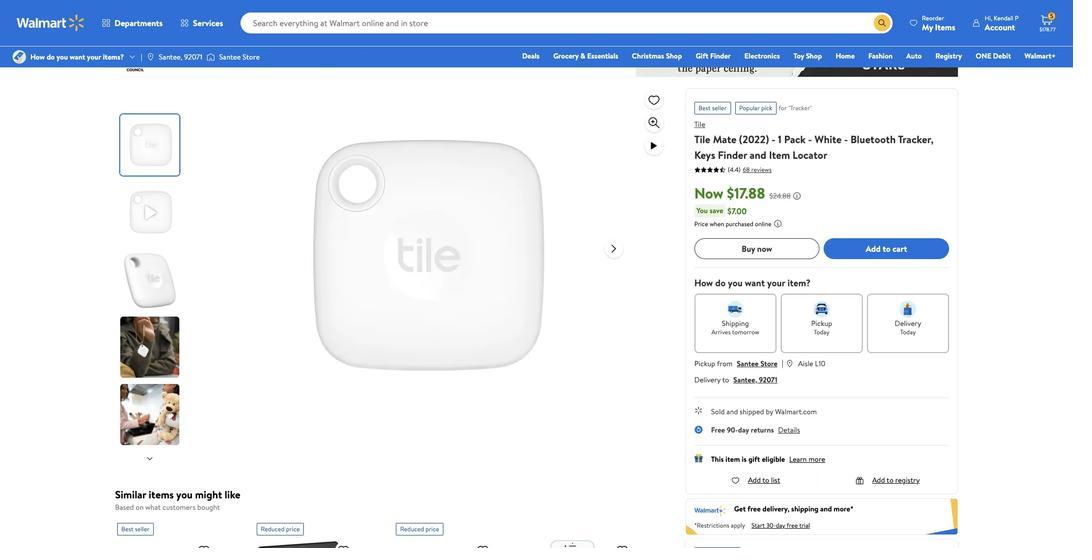 Task type: vqa. For each thing, say whether or not it's contained in the screenshot.
Glendale, 91206  icon
no



Task type: describe. For each thing, give the bounding box(es) containing it.
santee store button
[[737, 359, 778, 369]]

reduced price for 1st product group from right
[[400, 525, 440, 534]]

online
[[756, 220, 772, 229]]

trial
[[800, 522, 811, 531]]

you
[[697, 206, 708, 216]]

pickup for pickup from santee store |
[[695, 359, 716, 369]]

learn more button
[[790, 455, 826, 465]]

1 horizontal spatial free
[[787, 522, 798, 531]]

similar
[[115, 488, 146, 502]]

now
[[695, 183, 724, 204]]

1 vertical spatial santee,
[[734, 375, 758, 386]]

0 vertical spatial free
[[748, 504, 761, 515]]

price for second product group from the right
[[286, 525, 300, 534]]

$17.88
[[727, 183, 766, 204]]

1 vertical spatial |
[[782, 358, 784, 369]]

my
[[923, 21, 934, 33]]

keys
[[695, 148, 716, 162]]

add for add to registry
[[873, 476, 886, 486]]

you for similar items you might like based on what customers bought
[[176, 488, 193, 502]]

grocery & essentials
[[554, 51, 619, 61]]

registry
[[936, 51, 963, 61]]

1 horizontal spatial electronics link
[[740, 50, 785, 62]]

shop for toy shop
[[806, 51, 823, 61]]

3 - from the left
[[845, 132, 849, 147]]

Search search field
[[241, 13, 893, 33]]

debit
[[994, 51, 1012, 61]]

one debit
[[976, 51, 1012, 61]]

toy shop
[[794, 51, 823, 61]]

locator
[[793, 148, 828, 162]]

1 - from the left
[[772, 132, 776, 147]]

how for how do you want your items?
[[30, 52, 45, 62]]

(4.4) 68 reviews
[[728, 165, 772, 174]]

hi,
[[985, 13, 993, 22]]

today for pickup
[[814, 328, 830, 337]]

delivery for to
[[695, 375, 721, 386]]

shipping
[[722, 319, 749, 329]]

you for how do you want your item?
[[728, 277, 743, 290]]

tomorrow
[[733, 328, 760, 337]]

add to cart
[[866, 243, 908, 255]]

details
[[779, 425, 801, 436]]

similar items you might like based on what customers bought
[[115, 488, 241, 513]]

santee inside pickup from santee store |
[[737, 359, 759, 369]]

store inside pickup from santee store |
[[761, 359, 778, 369]]

free 90-day returns details
[[712, 425, 801, 436]]

pick
[[762, 104, 773, 113]]

add to list button
[[732, 476, 781, 486]]

(2022)
[[740, 132, 770, 147]]

 image for how do you want your items?
[[13, 50, 26, 64]]

ad disclaimer and feedback for skylinedisplayad image
[[624, 56, 632, 64]]

items?
[[103, 52, 124, 62]]

this
[[712, 455, 724, 465]]

kendall
[[995, 13, 1014, 22]]

today for delivery
[[901, 328, 917, 337]]

for
[[779, 104, 787, 113]]

1 tile from the top
[[695, 119, 706, 130]]

deals link
[[518, 50, 545, 62]]

aisle l10
[[799, 359, 826, 369]]

returns
[[751, 425, 775, 436]]

buy now
[[742, 243, 773, 255]]

add to registry button
[[856, 476, 920, 486]]

1 vertical spatial 92071
[[759, 375, 778, 386]]

price for 1st product group from right
[[426, 525, 440, 534]]

price
[[695, 220, 709, 229]]

get
[[735, 504, 746, 515]]

buy
[[742, 243, 756, 255]]

auto link
[[902, 50, 927, 62]]

to for cart
[[883, 243, 891, 255]]

christmas
[[632, 51, 665, 61]]

add for add to list
[[749, 476, 761, 486]]

you save $7.00
[[697, 205, 747, 217]]

5
[[1051, 12, 1054, 21]]

add for add to cart
[[866, 243, 881, 255]]

pickup from santee store |
[[695, 358, 784, 369]]

delivery for today
[[895, 319, 922, 329]]

to for list
[[763, 476, 770, 486]]

 image for santee store
[[207, 52, 215, 62]]

0 vertical spatial seller
[[713, 104, 727, 113]]

items
[[149, 488, 174, 502]]

$24.88
[[770, 191, 791, 201]]

intent image for pickup image
[[814, 301, 831, 318]]

Walmart Site-Wide search field
[[241, 13, 893, 33]]

buy now button
[[695, 239, 820, 260]]

add to list
[[749, 476, 781, 486]]

how do you want your items?
[[30, 52, 124, 62]]

0 vertical spatial best seller
[[699, 104, 727, 113]]

grocery & essentials link
[[549, 50, 623, 62]]

popular
[[740, 104, 760, 113]]

"tracker"
[[789, 104, 813, 113]]

1 / from the left
[[155, 26, 157, 36]]

item
[[769, 148, 791, 162]]

seller inside product group
[[135, 525, 150, 534]]

account
[[985, 21, 1016, 33]]

best inside product group
[[121, 525, 134, 534]]

tile mate (2022) - 4 pack - grey - bluetooth tracker, keys finder and item locator image
[[117, 540, 215, 549]]

0 vertical spatial &
[[177, 26, 182, 36]]

navigation
[[184, 26, 218, 36]]

mate
[[713, 132, 737, 147]]

0 horizontal spatial |
[[141, 52, 142, 62]]

list
[[772, 476, 781, 486]]

christmas shop
[[632, 51, 682, 61]]

product group containing best seller
[[117, 519, 234, 549]]

reorder my items
[[923, 13, 956, 33]]

like
[[225, 488, 241, 502]]

68
[[743, 165, 750, 174]]

add to cart button
[[824, 239, 950, 260]]

gift finder link
[[691, 50, 736, 62]]

2 - from the left
[[809, 132, 813, 147]]

get free delivery, shipping and more* banner
[[686, 499, 959, 536]]

intent image for shipping image
[[728, 301, 744, 318]]

save
[[710, 206, 724, 216]]

reduced for tile starter pack (2022) - 2 pack - black image
[[261, 525, 285, 534]]

2 tile from the top
[[695, 132, 711, 147]]

tile mate (2022) - 1 pack - white - bluetooth tracker, keys finder and item locator - image 1 of 12 image
[[120, 115, 182, 176]]

0 horizontal spatial store
[[243, 52, 260, 62]]

pickup for pickup today
[[812, 319, 833, 329]]

tile mate (2022) - 1 pack - white - bluetooth tracker, keys finder and item locator - image 2 of 12 image
[[120, 182, 182, 243]]

might
[[195, 488, 222, 502]]

departments
[[115, 17, 163, 29]]

1 horizontal spatial &
[[581, 51, 586, 61]]

gifting made easy image
[[695, 455, 703, 463]]

shipped
[[740, 407, 765, 418]]

1 vertical spatial and
[[727, 407, 738, 418]]

walmart+
[[1025, 51, 1057, 61]]

eligible
[[762, 455, 786, 465]]

tile link
[[695, 119, 706, 130]]

*restrictions
[[695, 522, 730, 531]]



Task type: locate. For each thing, give the bounding box(es) containing it.
item?
[[788, 277, 811, 290]]

0 vertical spatial delivery
[[895, 319, 922, 329]]

0 horizontal spatial &
[[177, 26, 182, 36]]

shipping
[[792, 504, 819, 515]]

30-
[[767, 522, 776, 531]]

and inside banner
[[821, 504, 833, 515]]

1 gps from the left
[[162, 26, 175, 36]]

2 vertical spatial you
[[176, 488, 193, 502]]

1 horizontal spatial today
[[901, 328, 917, 337]]

and
[[750, 148, 767, 162], [727, 407, 738, 418], [821, 504, 833, 515]]

|
[[141, 52, 142, 62], [782, 358, 784, 369]]

deals
[[522, 51, 540, 61]]

1 horizontal spatial reduced price
[[400, 525, 440, 534]]

today down the intent image for delivery
[[901, 328, 917, 337]]

price up tile mate essential (2022) - 4 pack - black - (2 mate, 1 slim, 1 sticker) image
[[426, 525, 440, 534]]

is
[[742, 455, 747, 465]]

arrives
[[712, 328, 731, 337]]

free left trial
[[787, 522, 798, 531]]

pickup inside pickup from santee store |
[[695, 359, 716, 369]]

delivery
[[895, 319, 922, 329], [695, 375, 721, 386]]

today inside the "delivery today"
[[901, 328, 917, 337]]

2 gps from the left
[[229, 26, 242, 36]]

1 vertical spatial do
[[716, 277, 726, 290]]

reduced price up tile starter pack (2022) - 2 pack - black image
[[261, 525, 300, 534]]

(4.4)
[[728, 165, 741, 174]]

want for items?
[[70, 52, 85, 62]]

reduced for tile mate essential (2022) - 4 pack - black - (2 mate, 1 slim, 1 sticker) image
[[400, 525, 424, 534]]

1 vertical spatial free
[[787, 522, 798, 531]]

& left navigation
[[177, 26, 182, 36]]

68 reviews link
[[741, 165, 772, 174]]

learn more about strikethrough prices image
[[793, 192, 802, 200]]

0 horizontal spatial 92071
[[184, 52, 202, 62]]

0 horizontal spatial delivery
[[695, 375, 721, 386]]

1 horizontal spatial reduced
[[400, 525, 424, 534]]

day inside get free delivery, shipping and more* banner
[[776, 522, 786, 531]]

finder
[[711, 51, 731, 61], [718, 148, 748, 162]]

seller left popular
[[713, 104, 727, 113]]

 image left santee, 92071
[[146, 53, 155, 61]]

next media item image
[[608, 243, 621, 255]]

bought
[[197, 503, 220, 513]]

how do you want your item?
[[695, 277, 811, 290]]

*restrictions apply
[[695, 522, 746, 531]]

1 vertical spatial store
[[761, 359, 778, 369]]

gps left trackers
[[229, 26, 242, 36]]

1 shop from the left
[[666, 51, 682, 61]]

walmart image
[[17, 15, 85, 31]]

- left 1
[[772, 132, 776, 147]]

0 vertical spatial santee
[[219, 52, 241, 62]]

electronics for electronics / gps & navigation / gps trackers
[[115, 26, 150, 36]]

sold and shipped by walmart.com
[[712, 407, 817, 418]]

pickup left from
[[695, 359, 716, 369]]

electronics for electronics
[[745, 51, 780, 61]]

cart
[[893, 243, 908, 255]]

shop right christmas
[[666, 51, 682, 61]]

your for items?
[[87, 52, 101, 62]]

to for santee,
[[723, 375, 730, 386]]

walmart+ link
[[1021, 50, 1061, 62]]

1 horizontal spatial -
[[809, 132, 813, 147]]

0 horizontal spatial you
[[57, 52, 68, 62]]

search icon image
[[879, 19, 887, 27]]

2 horizontal spatial you
[[728, 277, 743, 290]]

delivery down from
[[695, 375, 721, 386]]

santee up santee, 92071 button
[[737, 359, 759, 369]]

-
[[772, 132, 776, 147], [809, 132, 813, 147], [845, 132, 849, 147]]

delivery down the intent image for delivery
[[895, 319, 922, 329]]

best seller
[[699, 104, 727, 113], [121, 525, 150, 534]]

add to favorites list, tile starter pack (2022) - 2 pack - black image
[[337, 545, 350, 549]]

& right grocery
[[581, 51, 586, 61]]

pack
[[785, 132, 806, 147]]

to down from
[[723, 375, 730, 386]]

seller down on
[[135, 525, 150, 534]]

3 product group from the left
[[396, 519, 513, 549]]

reorder
[[923, 13, 945, 22]]

/
[[155, 26, 157, 36], [222, 26, 225, 36]]

0 horizontal spatial shop
[[666, 51, 682, 61]]

santee store
[[219, 52, 260, 62]]

intent image for delivery image
[[900, 301, 917, 318]]

you for how do you want your items?
[[57, 52, 68, 62]]

1 today from the left
[[814, 328, 830, 337]]

free right "get"
[[748, 504, 761, 515]]

1 horizontal spatial best
[[699, 104, 711, 113]]

1 vertical spatial pickup
[[695, 359, 716, 369]]

add to favorites list, tile mate essential (2022) - 4 pack - black - (2 mate, 1 slim, 1 sticker) image
[[477, 545, 489, 549]]

reduced up tile starter pack (2022) - 2 pack - black image
[[261, 525, 285, 534]]

0 vertical spatial you
[[57, 52, 68, 62]]

$7.00
[[728, 205, 747, 217]]

92071 down electronics / gps & navigation / gps trackers
[[184, 52, 202, 62]]

seller
[[713, 104, 727, 113], [135, 525, 150, 534]]

hi, kendall p account
[[985, 13, 1019, 33]]

2 reduced from the left
[[400, 525, 424, 534]]

day left the returns
[[739, 425, 750, 436]]

add left cart
[[866, 243, 881, 255]]

1 vertical spatial santee
[[737, 359, 759, 369]]

 image down navigation
[[207, 52, 215, 62]]

0 horizontal spatial santee
[[219, 52, 241, 62]]

you inside similar items you might like based on what customers bought
[[176, 488, 193, 502]]

tile mate (2022) - 1 pack - white - bluetooth tracker, keys finder and item locator image
[[262, 88, 596, 423]]

based
[[115, 503, 134, 513]]

apply
[[731, 522, 746, 531]]

how up arrives
[[695, 277, 713, 290]]

 image
[[13, 50, 26, 64], [207, 52, 215, 62], [146, 53, 155, 61]]

shipping arrives tomorrow
[[712, 319, 760, 337]]

1 vertical spatial want
[[745, 277, 765, 290]]

0 horizontal spatial want
[[70, 52, 85, 62]]

store
[[243, 52, 260, 62], [761, 359, 778, 369]]

want down buy now button
[[745, 277, 765, 290]]

price when purchased online
[[695, 220, 772, 229]]

1 horizontal spatial product group
[[257, 519, 373, 549]]

you
[[57, 52, 68, 62], [728, 277, 743, 290], [176, 488, 193, 502]]

reduced price for second product group from the right
[[261, 525, 300, 534]]

1 vertical spatial &
[[581, 51, 586, 61]]

tile down tile link
[[695, 132, 711, 147]]

today inside pickup today
[[814, 328, 830, 337]]

- right pack
[[809, 132, 813, 147]]

| right items?
[[141, 52, 142, 62]]

aisle
[[799, 359, 814, 369]]

0 horizontal spatial today
[[814, 328, 830, 337]]

do for how do you want your item?
[[716, 277, 726, 290]]

grocery
[[554, 51, 579, 61]]

0 horizontal spatial price
[[286, 525, 300, 534]]

 image for santee, 92071
[[146, 53, 155, 61]]

best down based at the left of the page
[[121, 525, 134, 534]]

you up customers
[[176, 488, 193, 502]]

electronics left the "toy"
[[745, 51, 780, 61]]

1 product group from the left
[[117, 519, 234, 549]]

/ left gps & navigation link
[[155, 26, 157, 36]]

tile mate (2022) - 1 pack - white - bluetooth tracker, keys finder and item locator - image 5 of 12 image
[[120, 385, 182, 446]]

0 vertical spatial santee,
[[159, 52, 183, 62]]

you down walmart image
[[57, 52, 68, 62]]

from
[[717, 359, 733, 369]]

best seller up tile link
[[699, 104, 727, 113]]

0 vertical spatial store
[[243, 52, 260, 62]]

add left registry
[[873, 476, 886, 486]]

santee, down pickup from santee store |
[[734, 375, 758, 386]]

gift
[[696, 51, 709, 61]]

reduced up tile mate essential (2022) - 4 pack - black - (2 mate, 1 slim, 1 sticker) image
[[400, 525, 424, 534]]

1 horizontal spatial day
[[776, 522, 786, 531]]

1 reduced price from the left
[[261, 525, 300, 534]]

0 horizontal spatial product group
[[117, 519, 234, 549]]

today down intent image for pickup
[[814, 328, 830, 337]]

tile mate (2022) - 1 pack - white - bluetooth tracker, keys finder and item locator - image 4 of 12 image
[[120, 317, 182, 378]]

and right sold
[[727, 407, 738, 418]]

1 horizontal spatial santee
[[737, 359, 759, 369]]

electronics link left the "toy"
[[740, 50, 785, 62]]

tile mate essential (2022) - 4 pack - black - (2 mate, 1 slim, 1 sticker) image
[[396, 540, 494, 549]]

0 horizontal spatial electronics
[[115, 26, 150, 36]]

0 horizontal spatial gps
[[162, 26, 175, 36]]

2 product group from the left
[[257, 519, 373, 549]]

0 horizontal spatial do
[[47, 52, 55, 62]]

electronics link up items?
[[115, 26, 150, 36]]

2 horizontal spatial product group
[[396, 519, 513, 549]]

0 horizontal spatial best seller
[[121, 525, 150, 534]]

santee down gps trackers link
[[219, 52, 241, 62]]

0 horizontal spatial and
[[727, 407, 738, 418]]

item
[[726, 455, 741, 465]]

do
[[47, 52, 55, 62], [716, 277, 726, 290]]

1
[[778, 132, 782, 147]]

how
[[30, 52, 45, 62], [695, 277, 713, 290]]

1 horizontal spatial pickup
[[812, 319, 833, 329]]

1 horizontal spatial price
[[426, 525, 440, 534]]

do for how do you want your items?
[[47, 52, 55, 62]]

1 vertical spatial how
[[695, 277, 713, 290]]

0 vertical spatial electronics
[[115, 26, 150, 36]]

1 vertical spatial tile
[[695, 132, 711, 147]]

and left more*
[[821, 504, 833, 515]]

essentials
[[588, 51, 619, 61]]

white
[[815, 132, 842, 147]]

store up santee, 92071 button
[[761, 359, 778, 369]]

0 vertical spatial best
[[699, 104, 711, 113]]

1 vertical spatial day
[[776, 522, 786, 531]]

want left items?
[[70, 52, 85, 62]]

92071 down santee store button
[[759, 375, 778, 386]]

0 vertical spatial 92071
[[184, 52, 202, 62]]

want
[[70, 52, 85, 62], [745, 277, 765, 290]]

/ right navigation
[[222, 26, 225, 36]]

tile mate (2022) - 1 pack - white - bluetooth tracker, keys finder and item locator - image 3 of 12 image
[[120, 250, 182, 311]]

want for item?
[[745, 277, 765, 290]]

day
[[739, 425, 750, 436], [776, 522, 786, 531]]

0 horizontal spatial best
[[121, 525, 134, 534]]

trackers
[[244, 26, 270, 36]]

0 vertical spatial tile
[[695, 119, 706, 130]]

finder up (4.4)
[[718, 148, 748, 162]]

0 horizontal spatial santee,
[[159, 52, 183, 62]]

1 horizontal spatial /
[[222, 26, 225, 36]]

home link
[[831, 50, 860, 62]]

auto
[[907, 51, 922, 61]]

2 shop from the left
[[806, 51, 823, 61]]

add to favorites list, tile mate (2022) - 4 pack - grey - bluetooth tracker, keys finder and item locator image
[[198, 545, 210, 549]]

view video image
[[648, 140, 661, 152]]

store down gps trackers link
[[243, 52, 260, 62]]

1 horizontal spatial electronics
[[745, 51, 780, 61]]

| left "aisle"
[[782, 358, 784, 369]]

gps up santee, 92071
[[162, 26, 175, 36]]

tile up 'keys'
[[695, 119, 706, 130]]

1 vertical spatial electronics
[[745, 51, 780, 61]]

0 vertical spatial |
[[141, 52, 142, 62]]

santee, 92071 button
[[734, 375, 778, 386]]

1 horizontal spatial and
[[750, 148, 767, 162]]

to left cart
[[883, 243, 891, 255]]

one
[[976, 51, 992, 61]]

your for item?
[[768, 277, 786, 290]]

santee,
[[159, 52, 183, 62], [734, 375, 758, 386]]

1 vertical spatial you
[[728, 277, 743, 290]]

0 horizontal spatial day
[[739, 425, 750, 436]]

fashion link
[[864, 50, 898, 62]]

shop for christmas shop
[[666, 51, 682, 61]]

your left items?
[[87, 52, 101, 62]]

1 horizontal spatial store
[[761, 359, 778, 369]]

price up tile starter pack (2022) - 2 pack - black image
[[286, 525, 300, 534]]

day down the delivery,
[[776, 522, 786, 531]]

1 vertical spatial finder
[[718, 148, 748, 162]]

shop right the "toy"
[[806, 51, 823, 61]]

1 vertical spatial delivery
[[695, 375, 721, 386]]

legal information image
[[774, 220, 783, 228]]

free
[[748, 504, 761, 515], [787, 522, 798, 531]]

gift finder
[[696, 51, 731, 61]]

start 30-day free trial
[[752, 522, 811, 531]]

1 horizontal spatial delivery
[[895, 319, 922, 329]]

2 vertical spatial and
[[821, 504, 833, 515]]

1 vertical spatial best seller
[[121, 525, 150, 534]]

tracker,
[[899, 132, 934, 147]]

popular pick
[[740, 104, 773, 113]]

and up the 68 reviews link
[[750, 148, 767, 162]]

0 horizontal spatial reduced
[[261, 525, 285, 534]]

1 horizontal spatial seller
[[713, 104, 727, 113]]

next image image
[[146, 455, 154, 463]]

day for 90-
[[739, 425, 750, 436]]

2 horizontal spatial and
[[821, 504, 833, 515]]

how for how do you want your item?
[[695, 277, 713, 290]]

finder right gift
[[711, 51, 731, 61]]

1 reduced from the left
[[261, 525, 285, 534]]

1 horizontal spatial how
[[695, 277, 713, 290]]

price
[[286, 525, 300, 534], [426, 525, 440, 534]]

90-
[[727, 425, 739, 436]]

shop inside "link"
[[806, 51, 823, 61]]

best seller inside product group
[[121, 525, 150, 534]]

1 horizontal spatial you
[[176, 488, 193, 502]]

2 today from the left
[[901, 328, 917, 337]]

add to favorites list, tile mate (2022) - 1 pack - white - bluetooth tracker, keys finder and item locator image
[[648, 93, 661, 106]]

to left registry
[[887, 476, 894, 486]]

details button
[[779, 425, 801, 436]]

how down walmart image
[[30, 52, 45, 62]]

to for registry
[[887, 476, 894, 486]]

departments button
[[93, 10, 172, 36]]

pickup down intent image for pickup
[[812, 319, 833, 329]]

electronics / gps & navigation / gps trackers
[[115, 26, 270, 36]]

walmart plus image
[[695, 505, 726, 517]]

best seller down on
[[121, 525, 150, 534]]

0 horizontal spatial /
[[155, 26, 157, 36]]

zoom image modal image
[[648, 117, 661, 129]]

product group
[[117, 519, 234, 549], [257, 519, 373, 549], [396, 519, 513, 549]]

one debit link
[[972, 50, 1016, 62]]

2 reduced price from the left
[[400, 525, 440, 534]]

your
[[87, 52, 101, 62], [768, 277, 786, 290]]

electronics up items?
[[115, 26, 150, 36]]

0 vertical spatial and
[[750, 148, 767, 162]]

do down walmart image
[[47, 52, 55, 62]]

1 horizontal spatial do
[[716, 277, 726, 290]]

to inside 'button'
[[883, 243, 891, 255]]

this item is gift eligible learn more
[[712, 455, 826, 465]]

 image down walmart image
[[13, 50, 26, 64]]

santee, down gps & navigation link
[[159, 52, 183, 62]]

to left list
[[763, 476, 770, 486]]

0 vertical spatial how
[[30, 52, 45, 62]]

1 horizontal spatial santee,
[[734, 375, 758, 386]]

by
[[766, 407, 774, 418]]

gift
[[749, 455, 761, 465]]

2 / from the left
[[222, 26, 225, 36]]

finder inside tile tile mate (2022) - 1 pack - white - bluetooth tracker, keys finder and item locator
[[718, 148, 748, 162]]

1 horizontal spatial gps
[[229, 26, 242, 36]]

1 horizontal spatial shop
[[806, 51, 823, 61]]

delivery to santee, 92071
[[695, 375, 778, 386]]

0 vertical spatial your
[[87, 52, 101, 62]]

best up tile link
[[699, 104, 711, 113]]

gps & navigation link
[[162, 26, 218, 36]]

0 horizontal spatial  image
[[13, 50, 26, 64]]

1 horizontal spatial want
[[745, 277, 765, 290]]

delivery,
[[763, 504, 790, 515]]

tile starter pack (2022) - 2 pack - black image
[[257, 540, 354, 549]]

0 horizontal spatial free
[[748, 504, 761, 515]]

1 vertical spatial your
[[768, 277, 786, 290]]

electronics link
[[115, 26, 150, 36], [740, 50, 785, 62]]

your left 'item?'
[[768, 277, 786, 290]]

1 vertical spatial best
[[121, 525, 134, 534]]

toy
[[794, 51, 805, 61]]

registry
[[896, 476, 920, 486]]

0 horizontal spatial how
[[30, 52, 45, 62]]

add down gift
[[749, 476, 761, 486]]

tile slim - phone finder. wallet finder. laptop finder, skateboards - non-retail packaging - 1 pack image
[[536, 540, 633, 549]]

0 horizontal spatial seller
[[135, 525, 150, 534]]

0 vertical spatial want
[[70, 52, 85, 62]]

1 horizontal spatial best seller
[[699, 104, 727, 113]]

add to favorites list, tile slim - phone finder. wallet finder. laptop finder, skateboards - non-retail packaging - 1 pack image
[[616, 545, 629, 549]]

0 vertical spatial day
[[739, 425, 750, 436]]

for "tracker"
[[779, 104, 813, 113]]

1 vertical spatial electronics link
[[740, 50, 785, 62]]

and inside tile tile mate (2022) - 1 pack - white - bluetooth tracker, keys finder and item locator
[[750, 148, 767, 162]]

- right white
[[845, 132, 849, 147]]

1 horizontal spatial 92071
[[759, 375, 778, 386]]

reduced price up tile mate essential (2022) - 4 pack - black - (2 mate, 1 slim, 1 sticker) image
[[400, 525, 440, 534]]

0 horizontal spatial electronics link
[[115, 26, 150, 36]]

pickup today
[[812, 319, 833, 337]]

day for 30-
[[776, 522, 786, 531]]

reviews
[[752, 165, 772, 174]]

0 vertical spatial electronics link
[[115, 26, 150, 36]]

1 price from the left
[[286, 525, 300, 534]]

1 vertical spatial seller
[[135, 525, 150, 534]]

2 price from the left
[[426, 525, 440, 534]]

add
[[866, 243, 881, 255], [749, 476, 761, 486], [873, 476, 886, 486]]

you up intent image for shipping
[[728, 277, 743, 290]]

0 vertical spatial finder
[[711, 51, 731, 61]]

add inside add to cart 'button'
[[866, 243, 881, 255]]

fashion
[[869, 51, 893, 61]]

do up shipping
[[716, 277, 726, 290]]

bluetooth
[[851, 132, 896, 147]]



